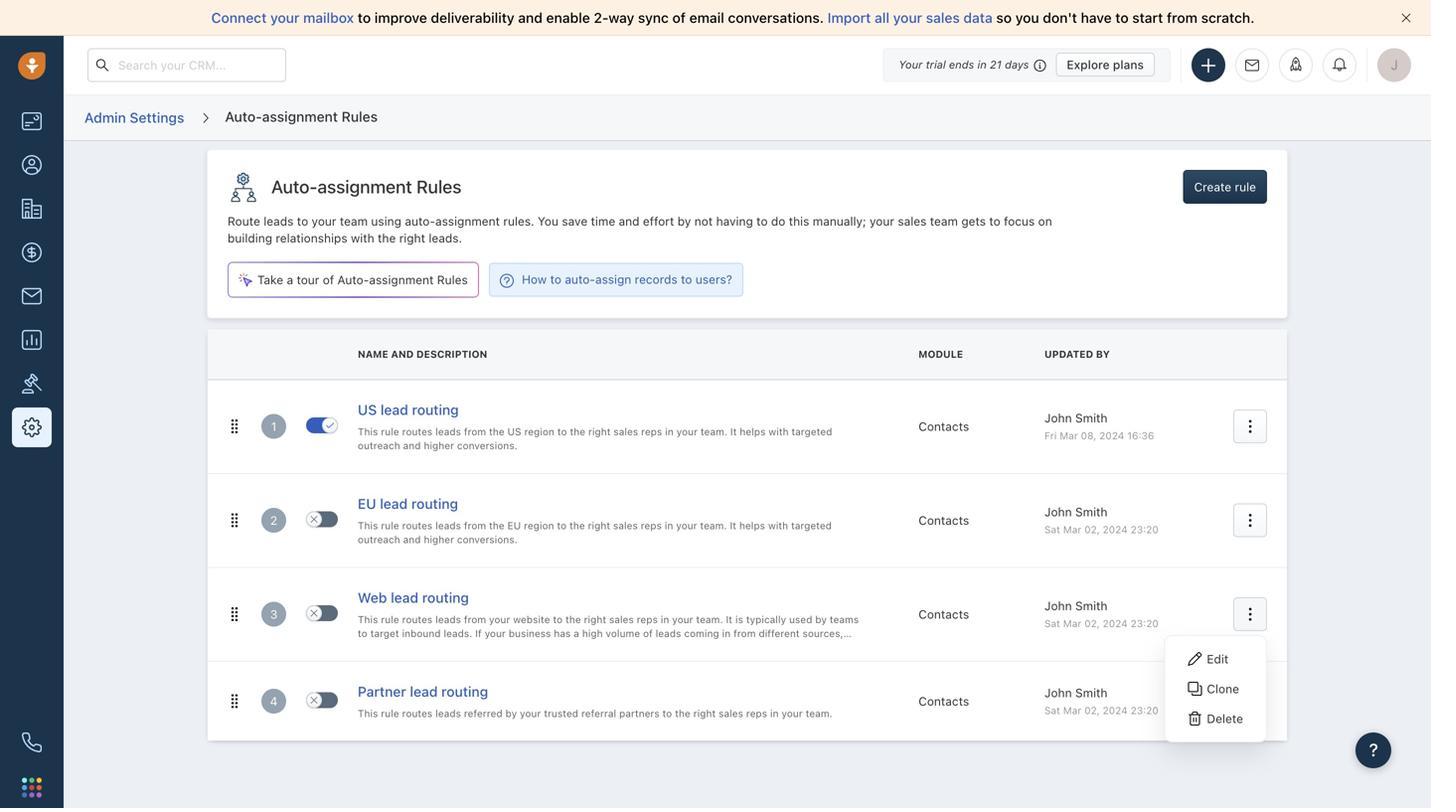 Task type: locate. For each thing, give the bounding box(es) containing it.
routes
[[402, 426, 433, 437], [402, 520, 433, 531], [402, 614, 433, 625], [402, 708, 433, 719]]

02, for eu lead routing
[[1085, 524, 1100, 535]]

move image
[[228, 607, 242, 621], [228, 694, 242, 708]]

do
[[771, 214, 786, 228]]

and left the enable
[[518, 9, 543, 26]]

rules
[[342, 108, 378, 125], [417, 176, 462, 197], [437, 273, 468, 287]]

2 targeted from the top
[[791, 520, 832, 531]]

routing down name and description at the top left
[[412, 401, 459, 418]]

2
[[270, 513, 277, 527]]

to inside the partner lead routing this rule routes leads referred by your trusted referral partners to the right sales reps in your team.
[[663, 708, 672, 719]]

auto- inside button
[[338, 273, 369, 287]]

region
[[524, 426, 555, 437], [524, 520, 554, 531]]

2 this from the top
[[358, 520, 378, 531]]

phone image
[[22, 733, 42, 752]]

mar inside the john smith fri mar 08, 2024 16:36
[[1060, 430, 1078, 441]]

leads. left if
[[444, 628, 472, 639]]

2 outreach from the top
[[358, 534, 400, 545]]

outreach down us lead routing link in the left of the page
[[358, 440, 400, 451]]

0 vertical spatial 02,
[[1085, 524, 1100, 535]]

1 vertical spatial sat
[[1045, 618, 1060, 629]]

1 horizontal spatial auto-
[[565, 273, 595, 286]]

2 john from the top
[[1045, 505, 1072, 519]]

0 horizontal spatial us
[[358, 401, 377, 418]]

routing down us lead routing link in the left of the page
[[411, 495, 458, 512]]

with inside the eu lead routing this rule routes leads from the eu region to the right sales reps in your team. it helps with targeted outreach and higher conversions.
[[768, 520, 788, 531]]

2 region from the top
[[524, 520, 554, 531]]

manually;
[[813, 214, 866, 228]]

take a tour of auto-assignment rules button
[[229, 263, 478, 296]]

1 horizontal spatial team
[[930, 214, 958, 228]]

3 contacts from the top
[[919, 607, 969, 621]]

on
[[1038, 214, 1052, 228]]

lead right partner
[[410, 683, 438, 700]]

outreach
[[358, 440, 400, 451], [358, 534, 400, 545]]

and
[[518, 9, 543, 26], [619, 214, 640, 228], [391, 348, 414, 360], [403, 440, 421, 451], [403, 534, 421, 545]]

1 vertical spatial leads.
[[444, 628, 472, 639]]

1 higher from the top
[[424, 440, 454, 451]]

conversions. inside the eu lead routing this rule routes leads from the eu region to the right sales reps in your team. it helps with targeted outreach and higher conversions.
[[457, 534, 518, 545]]

2 move image from the top
[[228, 513, 242, 527]]

auto- up relationships
[[271, 176, 318, 197]]

plans
[[1113, 58, 1144, 72]]

routing for eu lead routing
[[411, 495, 458, 512]]

by right referred
[[506, 708, 517, 719]]

outreach down "eu lead routing" link
[[358, 534, 400, 545]]

leads for us lead routing
[[435, 426, 461, 437]]

0 vertical spatial close image
[[310, 515, 318, 523]]

by left not
[[678, 214, 691, 228]]

1 move image from the top
[[228, 420, 242, 433]]

relationships
[[276, 231, 348, 245]]

this inside web lead routing this rule routes leads from your website to the right sales reps in your team. it is typically used by teams to target inbound leads. if your business has a high volume of leads coming in from different sources, this rule helps improve lead management.
[[358, 642, 375, 653]]

targeted for eu lead routing
[[791, 520, 832, 531]]

right up web lead routing this rule routes leads from your website to the right sales reps in your team. it is typically used by teams to target inbound leads. if your business has a high volume of leads coming in from different sources, this rule helps improve lead management.
[[588, 520, 610, 531]]

0 vertical spatial eu
[[358, 495, 376, 512]]

sales up the eu lead routing this rule routes leads from the eu region to the right sales reps in your team. it helps with targeted outreach and higher conversions.
[[614, 426, 638, 437]]

1 vertical spatial auto-assignment rules
[[271, 176, 462, 197]]

1 horizontal spatial a
[[574, 628, 579, 639]]

sat for eu lead routing
[[1045, 524, 1060, 535]]

0 horizontal spatial team
[[340, 214, 368, 228]]

in
[[978, 58, 987, 71], [665, 426, 674, 437], [665, 520, 673, 531], [661, 614, 669, 625], [722, 628, 731, 639], [770, 708, 779, 719]]

lead right web
[[391, 589, 419, 606]]

0 vertical spatial with
[[351, 231, 374, 245]]

auto- down search your crm... text box
[[225, 108, 262, 125]]

rule down partner
[[381, 708, 399, 719]]

team left gets
[[930, 214, 958, 228]]

not
[[695, 214, 713, 228]]

0 vertical spatial auto-assignment rules
[[225, 108, 378, 125]]

routes for web
[[402, 614, 433, 625]]

1 vertical spatial us
[[508, 426, 521, 437]]

move image left 3
[[228, 607, 242, 621]]

2 vertical spatial of
[[643, 628, 653, 639]]

partners
[[619, 708, 660, 719]]

leads inside the partner lead routing this rule routes leads referred by your trusted referral partners to the right sales reps in your team.
[[435, 708, 461, 719]]

this down "target"
[[358, 642, 375, 653]]

admin
[[84, 109, 126, 126]]

2 vertical spatial it
[[726, 614, 733, 625]]

move image for eu lead routing
[[228, 513, 242, 527]]

and right time
[[619, 214, 640, 228]]

management.
[[493, 642, 558, 653]]

mar for us lead routing
[[1060, 430, 1078, 441]]

this down partner
[[358, 708, 378, 719]]

move image left 2
[[228, 513, 242, 527]]

0 vertical spatial outreach
[[358, 440, 400, 451]]

auto- inside the route leads to your team using auto-assignment rules. you save time and effort by not having to do this manually; your sales team gets to focus on building relationships with the right leads.
[[405, 214, 435, 228]]

rule inside the partner lead routing this rule routes leads referred by your trusted referral partners to the right sales reps in your team.
[[381, 708, 399, 719]]

team
[[340, 214, 368, 228], [930, 214, 958, 228]]

sales up volume
[[609, 614, 634, 625]]

23:20 for eu lead routing
[[1131, 524, 1159, 535]]

1 horizontal spatial this
[[789, 214, 809, 228]]

and inside us lead routing this rule routes leads from the us region to the right sales reps in your team.  it helps with targeted outreach and higher conversions.
[[403, 440, 421, 451]]

2 horizontal spatial auto-
[[338, 273, 369, 287]]

rule down "target"
[[378, 642, 397, 653]]

0 vertical spatial targeted
[[792, 426, 832, 437]]

leads inside us lead routing this rule routes leads from the us region to the right sales reps in your team.  it helps with targeted outreach and higher conversions.
[[435, 426, 461, 437]]

targeted inside us lead routing this rule routes leads from the us region to the right sales reps in your team.  it helps with targeted outreach and higher conversions.
[[792, 426, 832, 437]]

smith for eu lead routing
[[1075, 505, 1108, 519]]

higher
[[424, 440, 454, 451], [424, 534, 454, 545]]

routing up inbound
[[422, 589, 469, 606]]

0 vertical spatial move image
[[228, 420, 242, 433]]

freshworks switcher image
[[22, 778, 42, 797]]

from up web lead routing link
[[464, 520, 486, 531]]

with for eu lead routing
[[768, 520, 788, 531]]

close image right 2
[[310, 515, 318, 523]]

start
[[1132, 9, 1163, 26]]

target
[[370, 628, 399, 639]]

smith
[[1075, 411, 1108, 425], [1075, 505, 1108, 519], [1075, 599, 1108, 613], [1075, 686, 1108, 700]]

2 vertical spatial sat
[[1045, 705, 1060, 716]]

leads down us lead routing link in the left of the page
[[435, 426, 461, 437]]

1
[[271, 419, 277, 433]]

from down is
[[734, 628, 756, 639]]

3 02, from the top
[[1085, 705, 1100, 716]]

routing for us lead routing
[[412, 401, 459, 418]]

so
[[996, 9, 1012, 26]]

auto- inside 'link'
[[565, 273, 595, 286]]

close image
[[1401, 13, 1411, 23]]

1 horizontal spatial us
[[508, 426, 521, 437]]

by up the sources,
[[815, 614, 827, 625]]

23:20
[[1131, 524, 1159, 535], [1131, 618, 1159, 629], [1131, 705, 1159, 716]]

routes up inbound
[[402, 614, 433, 625]]

1 vertical spatial of
[[323, 273, 334, 287]]

a inside button
[[287, 273, 293, 287]]

lead for partner lead routing
[[410, 683, 438, 700]]

1 vertical spatial region
[[524, 520, 554, 531]]

higher for us lead routing
[[424, 440, 454, 451]]

take
[[257, 273, 283, 287]]

1 23:20 from the top
[[1131, 524, 1159, 535]]

tick image
[[326, 421, 334, 429]]

right up high at the bottom of page
[[584, 614, 606, 625]]

routing inside web lead routing this rule routes leads from your website to the right sales reps in your team. it is typically used by teams to target inbound leads. if your business has a high volume of leads coming in from different sources, this rule helps improve lead management.
[[422, 589, 469, 606]]

0 vertical spatial higher
[[424, 440, 454, 451]]

1 vertical spatial move image
[[228, 513, 242, 527]]

4 routes from the top
[[402, 708, 433, 719]]

updated by
[[1045, 348, 1110, 360]]

1 vertical spatial it
[[730, 520, 737, 531]]

typically
[[746, 614, 786, 625]]

0 horizontal spatial this
[[358, 642, 375, 653]]

0 horizontal spatial a
[[287, 273, 293, 287]]

3 sat from the top
[[1045, 705, 1060, 716]]

close image right 3
[[310, 609, 318, 617]]

enable
[[546, 9, 590, 26]]

and down us lead routing link in the left of the page
[[403, 440, 421, 451]]

higher inside the eu lead routing this rule routes leads from the eu region to the right sales reps in your team. it helps with targeted outreach and higher conversions.
[[424, 534, 454, 545]]

this inside the eu lead routing this rule routes leads from the eu region to the right sales reps in your team. it helps with targeted outreach and higher conversions.
[[358, 520, 378, 531]]

1 vertical spatial eu
[[508, 520, 521, 531]]

in inside the eu lead routing this rule routes leads from the eu region to the right sales reps in your team. it helps with targeted outreach and higher conversions.
[[665, 520, 673, 531]]

0 vertical spatial of
[[672, 9, 686, 26]]

leads. inside the route leads to your team using auto-assignment rules. you save time and effort by not having to do this manually; your sales team gets to focus on building relationships with the right leads.
[[429, 231, 462, 245]]

0 horizontal spatial auto-
[[405, 214, 435, 228]]

3 smith from the top
[[1075, 599, 1108, 613]]

module
[[919, 348, 963, 360]]

1 vertical spatial auto-
[[271, 176, 318, 197]]

to
[[358, 9, 371, 26], [1116, 9, 1129, 26], [297, 214, 308, 228], [757, 214, 768, 228], [989, 214, 1001, 228], [550, 273, 562, 286], [681, 273, 692, 286], [557, 426, 567, 437], [557, 520, 567, 531], [553, 614, 563, 625], [358, 628, 367, 639], [663, 708, 672, 719]]

create
[[1194, 180, 1232, 194]]

1 horizontal spatial improve
[[428, 642, 466, 653]]

1 vertical spatial 23:20
[[1131, 618, 1159, 629]]

and down "eu lead routing" link
[[403, 534, 421, 545]]

lead inside us lead routing this rule routes leads from the us region to the right sales reps in your team.  it helps with targeted outreach and higher conversions.
[[381, 401, 408, 418]]

routes down us lead routing link in the left of the page
[[402, 426, 433, 437]]

0 vertical spatial helps
[[740, 426, 766, 437]]

0 vertical spatial a
[[287, 273, 293, 287]]

2 vertical spatial 23:20
[[1131, 705, 1159, 716]]

in inside us lead routing this rule routes leads from the us region to the right sales reps in your team.  it helps with targeted outreach and higher conversions.
[[665, 426, 674, 437]]

1 vertical spatial john smith sat mar 02, 2024 23:20
[[1045, 599, 1159, 629]]

routing for partner lead routing
[[441, 683, 488, 700]]

0 vertical spatial 23:20
[[1131, 524, 1159, 535]]

2 vertical spatial john smith sat mar 02, 2024 23:20
[[1045, 686, 1159, 716]]

it
[[730, 426, 737, 437], [730, 520, 737, 531], [726, 614, 733, 625]]

with
[[351, 231, 374, 245], [769, 426, 789, 437], [768, 520, 788, 531]]

2024 for eu lead routing
[[1103, 524, 1128, 535]]

2 vertical spatial rules
[[437, 273, 468, 287]]

rule
[[1235, 180, 1256, 194], [381, 426, 399, 437], [381, 520, 399, 531], [381, 614, 399, 625], [378, 642, 397, 653], [381, 708, 399, 719]]

move image
[[228, 420, 242, 433], [228, 513, 242, 527]]

leads down "eu lead routing" link
[[435, 520, 461, 531]]

gets
[[961, 214, 986, 228]]

helps inside us lead routing this rule routes leads from the us region to the right sales reps in your team.  it helps with targeted outreach and higher conversions.
[[740, 426, 766, 437]]

close image
[[310, 515, 318, 523], [310, 609, 318, 617], [310, 696, 318, 704]]

days
[[1005, 58, 1029, 71]]

0 vertical spatial sat
[[1045, 524, 1060, 535]]

take a tour of auto-assignment rules link
[[228, 263, 479, 296]]

2 higher from the top
[[424, 534, 454, 545]]

2 close image from the top
[[310, 609, 318, 617]]

right inside us lead routing this rule routes leads from the us region to the right sales reps in your team.  it helps with targeted outreach and higher conversions.
[[588, 426, 611, 437]]

right inside the route leads to your team using auto-assignment rules. you save time and effort by not having to do this manually; your sales team gets to focus on building relationships with the right leads.
[[399, 231, 425, 245]]

email
[[689, 9, 724, 26]]

leads up building
[[264, 214, 294, 228]]

0 vertical spatial auto-
[[405, 214, 435, 228]]

from up if
[[464, 614, 486, 625]]

routes inside us lead routing this rule routes leads from the us region to the right sales reps in your team.  it helps with targeted outreach and higher conversions.
[[402, 426, 433, 437]]

3 close image from the top
[[310, 696, 318, 704]]

1 sat from the top
[[1045, 524, 1060, 535]]

conversions. down us lead routing link in the left of the page
[[457, 440, 518, 451]]

it for eu lead routing
[[730, 520, 737, 531]]

referral
[[581, 708, 616, 719]]

a left tour
[[287, 273, 293, 287]]

1 john from the top
[[1045, 411, 1072, 425]]

lead for eu lead routing
[[380, 495, 408, 512]]

2 vertical spatial 02,
[[1085, 705, 1100, 716]]

is
[[735, 614, 743, 625]]

targeted
[[792, 426, 832, 437], [791, 520, 832, 531]]

save
[[562, 214, 588, 228]]

2 move image from the top
[[228, 694, 242, 708]]

right inside the eu lead routing this rule routes leads from the eu region to the right sales reps in your team. it helps with targeted outreach and higher conversions.
[[588, 520, 610, 531]]

lead down us lead routing link in the left of the page
[[380, 495, 408, 512]]

higher inside us lead routing this rule routes leads from the us region to the right sales reps in your team.  it helps with targeted outreach and higher conversions.
[[424, 440, 454, 451]]

of
[[672, 9, 686, 26], [323, 273, 334, 287], [643, 628, 653, 639]]

lead for web lead routing
[[391, 589, 419, 606]]

leads. up take a tour of auto-assignment rules
[[429, 231, 462, 245]]

of inside button
[[323, 273, 334, 287]]

outreach inside the eu lead routing this rule routes leads from the eu region to the right sales reps in your team. it helps with targeted outreach and higher conversions.
[[358, 534, 400, 545]]

from inside us lead routing this rule routes leads from the us region to the right sales reps in your team.  it helps with targeted outreach and higher conversions.
[[464, 426, 486, 437]]

team left using
[[340, 214, 368, 228]]

rule down "eu lead routing" link
[[381, 520, 399, 531]]

0 vertical spatial john smith sat mar 02, 2024 23:20
[[1045, 505, 1159, 535]]

this for web
[[358, 614, 378, 625]]

1 vertical spatial improve
[[428, 642, 466, 653]]

leads down partner lead routing link
[[435, 708, 461, 719]]

us lead routing link
[[358, 400, 459, 423]]

web lead routing link
[[358, 588, 469, 611]]

contacts for us lead routing
[[919, 419, 969, 433]]

sat
[[1045, 524, 1060, 535], [1045, 618, 1060, 629], [1045, 705, 1060, 716]]

routing inside the eu lead routing this rule routes leads from the eu region to the right sales reps in your team. it helps with targeted outreach and higher conversions.
[[411, 495, 458, 512]]

rule down us lead routing link in the left of the page
[[381, 426, 399, 437]]

1 vertical spatial a
[[574, 628, 579, 639]]

2 02, from the top
[[1085, 618, 1100, 629]]

assignment inside the route leads to your team using auto-assignment rules. you save time and effort by not having to do this manually; your sales team gets to focus on building relationships with the right leads.
[[435, 214, 500, 228]]

3 routes from the top
[[402, 614, 433, 625]]

1 conversions. from the top
[[457, 440, 518, 451]]

sales left gets
[[898, 214, 927, 228]]

0 horizontal spatial of
[[323, 273, 334, 287]]

smith inside the john smith fri mar 08, 2024 16:36
[[1075, 411, 1108, 425]]

rules.
[[503, 214, 534, 228]]

4 john from the top
[[1045, 686, 1072, 700]]

improve
[[375, 9, 427, 26], [428, 642, 466, 653]]

sales inside web lead routing this rule routes leads from your website to the right sales reps in your team. it is typically used by teams to target inbound leads. if your business has a high volume of leads coming in from different sources, this rule helps improve lead management.
[[609, 614, 634, 625]]

2 vertical spatial close image
[[310, 696, 318, 704]]

john inside the john smith fri mar 08, 2024 16:36
[[1045, 411, 1072, 425]]

1 02, from the top
[[1085, 524, 1100, 535]]

2 contacts from the top
[[919, 513, 969, 527]]

1 routes from the top
[[402, 426, 433, 437]]

with inside us lead routing this rule routes leads from the us region to the right sales reps in your team.  it helps with targeted outreach and higher conversions.
[[769, 426, 789, 437]]

a inside web lead routing this rule routes leads from your website to the right sales reps in your team. it is typically used by teams to target inbound leads. if your business has a high volume of leads coming in from different sources, this rule helps improve lead management.
[[574, 628, 579, 639]]

edit
[[1207, 652, 1229, 666]]

conversations.
[[728, 9, 824, 26]]

team. inside the eu lead routing this rule routes leads from the eu region to the right sales reps in your team. it helps with targeted outreach and higher conversions.
[[700, 520, 727, 531]]

routes down "eu lead routing" link
[[402, 520, 433, 531]]

us
[[358, 401, 377, 418], [508, 426, 521, 437]]

conversions. for us lead routing
[[457, 440, 518, 451]]

routes inside the partner lead routing this rule routes leads referred by your trusted referral partners to the right sales reps in your team.
[[402, 708, 433, 719]]

1 vertical spatial with
[[769, 426, 789, 437]]

routes for us
[[402, 426, 433, 437]]

eu
[[358, 495, 376, 512], [508, 520, 521, 531]]

conversions. down "eu lead routing" link
[[457, 534, 518, 545]]

close image right 4
[[310, 696, 318, 704]]

this up "target"
[[358, 614, 378, 625]]

2 sat from the top
[[1045, 618, 1060, 629]]

targeted inside the eu lead routing this rule routes leads from the eu region to the right sales reps in your team. it helps with targeted outreach and higher conversions.
[[791, 520, 832, 531]]

lead down name
[[381, 401, 408, 418]]

eu up web
[[358, 495, 376, 512]]

helps inside the eu lead routing this rule routes leads from the eu region to the right sales reps in your team. it helps with targeted outreach and higher conversions.
[[739, 520, 765, 531]]

2 smith from the top
[[1075, 505, 1108, 519]]

your inside us lead routing this rule routes leads from the us region to the right sales reps in your team.  it helps with targeted outreach and higher conversions.
[[677, 426, 698, 437]]

a right has
[[574, 628, 579, 639]]

of right tour
[[323, 273, 334, 287]]

the
[[378, 231, 396, 245], [489, 426, 505, 437], [570, 426, 585, 437], [489, 520, 505, 531], [570, 520, 585, 531], [566, 614, 581, 625], [675, 708, 691, 719]]

1 vertical spatial auto-
[[565, 273, 595, 286]]

in inside the partner lead routing this rule routes leads referred by your trusted referral partners to the right sales reps in your team.
[[770, 708, 779, 719]]

1 contacts from the top
[[919, 419, 969, 433]]

it inside us lead routing this rule routes leads from the us region to the right sales reps in your team.  it helps with targeted outreach and higher conversions.
[[730, 426, 737, 437]]

partner
[[358, 683, 406, 700]]

auto- right tour
[[338, 273, 369, 287]]

right down using
[[399, 231, 425, 245]]

2 conversions. from the top
[[457, 534, 518, 545]]

1 close image from the top
[[310, 515, 318, 523]]

this inside the partner lead routing this rule routes leads referred by your trusted referral partners to the right sales reps in your team.
[[358, 708, 378, 719]]

from down description
[[464, 426, 486, 437]]

lead inside the eu lead routing this rule routes leads from the eu region to the right sales reps in your team. it helps with targeted outreach and higher conversions.
[[380, 495, 408, 512]]

assignment inside button
[[369, 273, 434, 287]]

1 vertical spatial targeted
[[791, 520, 832, 531]]

tour
[[297, 273, 319, 287]]

0 vertical spatial leads.
[[429, 231, 462, 245]]

conversions. inside us lead routing this rule routes leads from the us region to the right sales reps in your team.  it helps with targeted outreach and higher conversions.
[[457, 440, 518, 451]]

routes inside web lead routing this rule routes leads from your website to the right sales reps in your team. it is typically used by teams to target inbound leads. if your business has a high volume of leads coming in from different sources, this rule helps improve lead management.
[[402, 614, 433, 625]]

2 vertical spatial with
[[768, 520, 788, 531]]

leads up inbound
[[435, 614, 461, 625]]

from
[[1167, 9, 1198, 26], [464, 426, 486, 437], [464, 520, 486, 531], [464, 614, 486, 625], [734, 628, 756, 639]]

routes for partner
[[402, 708, 433, 719]]

1 outreach from the top
[[358, 440, 400, 451]]

0 vertical spatial conversions.
[[457, 440, 518, 451]]

the inside web lead routing this rule routes leads from your website to the right sales reps in your team. it is typically used by teams to target inbound leads. if your business has a high volume of leads coming in from different sources, this rule helps improve lead management.
[[566, 614, 581, 625]]

1 horizontal spatial of
[[643, 628, 653, 639]]

this right tick image
[[358, 426, 378, 437]]

move image left 4
[[228, 694, 242, 708]]

1 this from the top
[[358, 426, 378, 437]]

data
[[964, 9, 993, 26]]

us lead routing this rule routes leads from the us region to the right sales reps in your team.  it helps with targeted outreach and higher conversions.
[[358, 401, 832, 451]]

1 region from the top
[[524, 426, 555, 437]]

to inside us lead routing this rule routes leads from the us region to the right sales reps in your team.  it helps with targeted outreach and higher conversions.
[[557, 426, 567, 437]]

reps inside the partner lead routing this rule routes leads referred by your trusted referral partners to the right sales reps in your team.
[[746, 708, 767, 719]]

0 vertical spatial region
[[524, 426, 555, 437]]

1 targeted from the top
[[792, 426, 832, 437]]

1 vertical spatial this
[[358, 642, 375, 653]]

2 john smith sat mar 02, 2024 23:20 from the top
[[1045, 599, 1159, 629]]

0 horizontal spatial eu
[[358, 495, 376, 512]]

way
[[609, 9, 634, 26]]

routing inside us lead routing this rule routes leads from the us region to the right sales reps in your team.  it helps with targeted outreach and higher conversions.
[[412, 401, 459, 418]]

john smith sat mar 02, 2024 23:20 for eu lead routing
[[1045, 505, 1159, 535]]

routing inside the partner lead routing this rule routes leads referred by your trusted referral partners to the right sales reps in your team.
[[441, 683, 488, 700]]

1 vertical spatial helps
[[739, 520, 765, 531]]

this down "eu lead routing" link
[[358, 520, 378, 531]]

smith for web lead routing
[[1075, 599, 1108, 613]]

1 vertical spatial 02,
[[1085, 618, 1100, 629]]

conversions.
[[457, 440, 518, 451], [457, 534, 518, 545]]

deliverability
[[431, 9, 515, 26]]

02,
[[1085, 524, 1100, 535], [1085, 618, 1100, 629], [1085, 705, 1100, 716]]

different
[[759, 628, 800, 639]]

routing up referred
[[441, 683, 488, 700]]

outreach for eu
[[358, 534, 400, 545]]

1 john smith sat mar 02, 2024 23:20 from the top
[[1045, 505, 1159, 535]]

1 vertical spatial conversions.
[[457, 534, 518, 545]]

higher down us lead routing link in the left of the page
[[424, 440, 454, 451]]

1 move image from the top
[[228, 607, 242, 621]]

3 john smith sat mar 02, 2024 23:20 from the top
[[1045, 686, 1159, 716]]

0 vertical spatial improve
[[375, 9, 427, 26]]

3 23:20 from the top
[[1131, 705, 1159, 716]]

higher down "eu lead routing" link
[[424, 534, 454, 545]]

from inside the eu lead routing this rule routes leads from the eu region to the right sales reps in your team. it helps with targeted outreach and higher conversions.
[[464, 520, 486, 531]]

0 vertical spatial us
[[358, 401, 377, 418]]

2 horizontal spatial of
[[672, 9, 686, 26]]

of right sync
[[672, 9, 686, 26]]

send email image
[[1245, 59, 1259, 72]]

0 horizontal spatial auto-
[[225, 108, 262, 125]]

outreach for us
[[358, 440, 400, 451]]

referred
[[464, 708, 503, 719]]

0 horizontal spatial improve
[[375, 9, 427, 26]]

1 vertical spatial move image
[[228, 694, 242, 708]]

phone element
[[12, 723, 52, 762]]

rule inside us lead routing this rule routes leads from the us region to the right sales reps in your team.  it helps with targeted outreach and higher conversions.
[[381, 426, 399, 437]]

4 this from the top
[[358, 708, 378, 719]]

leads for partner lead routing
[[435, 708, 461, 719]]

4 contacts from the top
[[919, 694, 969, 708]]

region inside the eu lead routing this rule routes leads from the eu region to the right sales reps in your team. it helps with targeted outreach and higher conversions.
[[524, 520, 554, 531]]

this right do
[[789, 214, 809, 228]]

sat for web lead routing
[[1045, 618, 1060, 629]]

properties image
[[22, 374, 42, 394]]

0 vertical spatial move image
[[228, 607, 242, 621]]

outreach inside us lead routing this rule routes leads from the us region to the right sales reps in your team.  it helps with targeted outreach and higher conversions.
[[358, 440, 400, 451]]

it inside the eu lead routing this rule routes leads from the eu region to the right sales reps in your team. it helps with targeted outreach and higher conversions.
[[730, 520, 737, 531]]

this for us
[[358, 426, 378, 437]]

close image for partner lead routing
[[310, 696, 318, 704]]

improve left deliverability
[[375, 9, 427, 26]]

1 vertical spatial outreach
[[358, 534, 400, 545]]

this inside us lead routing this rule routes leads from the us region to the right sales reps in your team.  it helps with targeted outreach and higher conversions.
[[358, 426, 378, 437]]

this inside web lead routing this rule routes leads from your website to the right sales reps in your team. it is typically used by teams to target inbound leads. if your business has a high volume of leads coming in from different sources, this rule helps improve lead management.
[[358, 614, 378, 625]]

region for eu lead routing
[[524, 520, 554, 531]]

john for web lead routing
[[1045, 599, 1072, 613]]

1 vertical spatial higher
[[424, 534, 454, 545]]

0 vertical spatial it
[[730, 426, 737, 437]]

partner lead routing this rule routes leads referred by your trusted referral partners to the right sales reps in your team.
[[358, 683, 833, 719]]

right up the eu lead routing this rule routes leads from the eu region to the right sales reps in your team. it helps with targeted outreach and higher conversions.
[[588, 426, 611, 437]]

having
[[716, 214, 753, 228]]

2 vertical spatial helps
[[399, 642, 425, 653]]

sales down coming
[[719, 708, 743, 719]]

reps inside the eu lead routing this rule routes leads from the eu region to the right sales reps in your team. it helps with targeted outreach and higher conversions.
[[641, 520, 662, 531]]

move image left 1
[[228, 420, 242, 433]]

lead inside the partner lead routing this rule routes leads referred by your trusted referral partners to the right sales reps in your team.
[[410, 683, 438, 700]]

routes down partner lead routing link
[[402, 708, 433, 719]]

region inside us lead routing this rule routes leads from the us region to the right sales reps in your team.  it helps with targeted outreach and higher conversions.
[[524, 426, 555, 437]]

2024 inside the john smith fri mar 08, 2024 16:36
[[1100, 430, 1125, 441]]

leads inside the eu lead routing this rule routes leads from the eu region to the right sales reps in your team. it helps with targeted outreach and higher conversions.
[[435, 520, 461, 531]]

mar for web lead routing
[[1063, 618, 1082, 629]]

3 john from the top
[[1045, 599, 1072, 613]]

web lead routing this rule routes leads from your website to the right sales reps in your team. it is typically used by teams to target inbound leads. if your business has a high volume of leads coming in from different sources, this rule helps improve lead management.
[[358, 589, 859, 653]]

higher for eu lead routing
[[424, 534, 454, 545]]

rule up "target"
[[381, 614, 399, 625]]

auto- right using
[[405, 214, 435, 228]]

1 vertical spatial close image
[[310, 609, 318, 617]]

eu up website on the bottom left
[[508, 520, 521, 531]]

3 this from the top
[[358, 614, 378, 625]]

your
[[270, 9, 300, 26], [893, 9, 922, 26], [312, 214, 336, 228], [870, 214, 895, 228], [677, 426, 698, 437], [676, 520, 697, 531], [489, 614, 510, 625], [672, 614, 693, 625], [485, 628, 506, 639], [520, 708, 541, 719], [782, 708, 803, 719]]

4 smith from the top
[[1075, 686, 1108, 700]]

take a tour of auto-assignment rules
[[257, 273, 468, 287]]

sales inside the eu lead routing this rule routes leads from the eu region to the right sales reps in your team. it helps with targeted outreach and higher conversions.
[[613, 520, 638, 531]]

0 vertical spatial this
[[789, 214, 809, 228]]

2 vertical spatial auto-
[[338, 273, 369, 287]]

1 smith from the top
[[1075, 411, 1108, 425]]

rule right create on the right of page
[[1235, 180, 1256, 194]]

2 routes from the top
[[402, 520, 433, 531]]

time
[[591, 214, 615, 228]]

2 23:20 from the top
[[1131, 618, 1159, 629]]

rule inside the eu lead routing this rule routes leads from the eu region to the right sales reps in your team. it helps with targeted outreach and higher conversions.
[[381, 520, 399, 531]]

sales up web lead routing this rule routes leads from your website to the right sales reps in your team. it is typically used by teams to target inbound leads. if your business has a high volume of leads coming in from different sources, this rule helps improve lead management.
[[613, 520, 638, 531]]

of right volume
[[643, 628, 653, 639]]

auto- right how at the top of page
[[565, 273, 595, 286]]

right right "partners"
[[693, 708, 716, 719]]

routes inside the eu lead routing this rule routes leads from the eu region to the right sales reps in your team. it helps with targeted outreach and higher conversions.
[[402, 520, 433, 531]]

with for us lead routing
[[769, 426, 789, 437]]

mar for partner lead routing
[[1063, 705, 1082, 716]]

from for eu lead routing
[[464, 520, 486, 531]]

and inside the route leads to your team using auto-assignment rules. you save time and effort by not having to do this manually; your sales team gets to focus on building relationships with the right leads.
[[619, 214, 640, 228]]

improve down inbound
[[428, 642, 466, 653]]

this for eu
[[358, 520, 378, 531]]



Task type: vqa. For each thing, say whether or not it's contained in the screenshot.
first move icon from the top
yes



Task type: describe. For each thing, give the bounding box(es) containing it.
name and description
[[358, 348, 487, 360]]

create rule button
[[1183, 170, 1267, 204]]

1 horizontal spatial auto-
[[271, 176, 318, 197]]

john smith sat mar 02, 2024 23:20 for partner lead routing
[[1045, 686, 1159, 716]]

23:20 for web lead routing
[[1131, 618, 1159, 629]]

1 vertical spatial rules
[[417, 176, 462, 197]]

connect
[[211, 9, 267, 26]]

web
[[358, 589, 387, 606]]

rule inside "button"
[[1235, 180, 1256, 194]]

the inside the route leads to your team using auto-assignment rules. you save time and effort by not having to do this manually; your sales team gets to focus on building relationships with the right leads.
[[378, 231, 396, 245]]

john smith sat mar 02, 2024 23:20 for web lead routing
[[1045, 599, 1159, 629]]

john for partner lead routing
[[1045, 686, 1072, 700]]

the inside the partner lead routing this rule routes leads referred by your trusted referral partners to the right sales reps in your team.
[[675, 708, 691, 719]]

and inside the eu lead routing this rule routes leads from the eu region to the right sales reps in your team. it helps with targeted outreach and higher conversions.
[[403, 534, 421, 545]]

from for web lead routing
[[464, 614, 486, 625]]

routes for eu
[[402, 520, 433, 531]]

coming
[[684, 628, 719, 639]]

volume
[[606, 628, 640, 639]]

route leads to your team using auto-assignment rules. you save time and effort by not having to do this manually; your sales team gets to focus on building relationships with the right leads.
[[228, 214, 1052, 245]]

partner lead routing link
[[358, 682, 488, 705]]

effort
[[643, 214, 674, 228]]

move image for web
[[228, 607, 242, 621]]

eu lead routing this rule routes leads from the eu region to the right sales reps in your team. it helps with targeted outreach and higher conversions.
[[358, 495, 832, 545]]

has
[[554, 628, 571, 639]]

team. inside us lead routing this rule routes leads from the us region to the right sales reps in your team.  it helps with targeted outreach and higher conversions.
[[701, 426, 728, 437]]

john for us lead routing
[[1045, 411, 1072, 425]]

with inside the route leads to your team using auto-assignment rules. you save time and effort by not having to do this manually; your sales team gets to focus on building relationships with the right leads.
[[351, 231, 374, 245]]

scratch.
[[1201, 9, 1255, 26]]

admin settings
[[84, 109, 184, 126]]

trusted
[[544, 708, 578, 719]]

23:20 for partner lead routing
[[1131, 705, 1159, 716]]

by inside the route leads to your team using auto-assignment rules. you save time and effort by not having to do this manually; your sales team gets to focus on building relationships with the right leads.
[[678, 214, 691, 228]]

you
[[538, 214, 559, 228]]

sat for partner lead routing
[[1045, 705, 1060, 716]]

name
[[358, 348, 388, 360]]

sync
[[638, 9, 669, 26]]

building
[[228, 231, 272, 245]]

lead down if
[[469, 642, 490, 653]]

4
[[270, 694, 278, 708]]

sales inside the partner lead routing this rule routes leads referred by your trusted referral partners to the right sales reps in your team.
[[719, 708, 743, 719]]

it inside web lead routing this rule routes leads from your website to the right sales reps in your team. it is typically used by teams to target inbound leads. if your business has a high volume of leads coming in from different sources, this rule helps improve lead management.
[[726, 614, 733, 625]]

mar for eu lead routing
[[1063, 524, 1082, 535]]

by inside the partner lead routing this rule routes leads referred by your trusted referral partners to the right sales reps in your team.
[[506, 708, 517, 719]]

02, for partner lead routing
[[1085, 705, 1100, 716]]

16:36
[[1127, 430, 1154, 441]]

your trial ends in 21 days
[[899, 58, 1029, 71]]

0 vertical spatial rules
[[342, 108, 378, 125]]

right inside web lead routing this rule routes leads from your website to the right sales reps in your team. it is typically used by teams to target inbound leads. if your business has a high volume of leads coming in from different sources, this rule helps improve lead management.
[[584, 614, 606, 625]]

rule for web lead routing
[[381, 614, 399, 625]]

sales inside us lead routing this rule routes leads from the us region to the right sales reps in your team.  it helps with targeted outreach and higher conversions.
[[614, 426, 638, 437]]

1 horizontal spatial eu
[[508, 520, 521, 531]]

high
[[582, 628, 603, 639]]

smith for us lead routing
[[1075, 411, 1108, 425]]

by right updated
[[1096, 348, 1110, 360]]

close image for web lead routing
[[310, 609, 318, 617]]

and right name
[[391, 348, 414, 360]]

rule for us lead routing
[[381, 426, 399, 437]]

ends
[[949, 58, 974, 71]]

of inside web lead routing this rule routes leads from your website to the right sales reps in your team. it is typically used by teams to target inbound leads. if your business has a high volume of leads coming in from different sources, this rule helps improve lead management.
[[643, 628, 653, 639]]

reps inside web lead routing this rule routes leads from your website to the right sales reps in your team. it is typically used by teams to target inbound leads. if your business has a high volume of leads coming in from different sources, this rule helps improve lead management.
[[637, 614, 658, 625]]

team. inside the partner lead routing this rule routes leads referred by your trusted referral partners to the right sales reps in your team.
[[806, 708, 833, 719]]

3
[[270, 607, 278, 621]]

leads. inside web lead routing this rule routes leads from your website to the right sales reps in your team. it is typically used by teams to target inbound leads. if your business has a high volume of leads coming in from different sources, this rule helps improve lead management.
[[444, 628, 472, 639]]

delete
[[1207, 712, 1243, 726]]

0 vertical spatial auto-
[[225, 108, 262, 125]]

create rule
[[1194, 180, 1256, 194]]

import
[[828, 9, 871, 26]]

from right start at the right top of the page
[[1167, 9, 1198, 26]]

focus
[[1004, 214, 1035, 228]]

leads for eu lead routing
[[435, 520, 461, 531]]

settings
[[130, 109, 184, 126]]

explore
[[1067, 58, 1110, 72]]

rule for eu lead routing
[[381, 520, 399, 531]]

clone
[[1207, 682, 1239, 696]]

rule for partner lead routing
[[381, 708, 399, 719]]

conversions. for eu lead routing
[[457, 534, 518, 545]]

rules inside button
[[437, 273, 468, 287]]

2024 for partner lead routing
[[1103, 705, 1128, 716]]

updated
[[1045, 348, 1094, 360]]

connect your mailbox link
[[211, 9, 358, 26]]

this inside the route leads to your team using auto-assignment rules. you save time and effort by not having to do this manually; your sales team gets to focus on building relationships with the right leads.
[[789, 214, 809, 228]]

contacts for eu lead routing
[[919, 513, 969, 527]]

from for us lead routing
[[464, 426, 486, 437]]

explore plans
[[1067, 58, 1144, 72]]

this for partner
[[358, 708, 378, 719]]

lead for us lead routing
[[381, 401, 408, 418]]

by inside web lead routing this rule routes leads from your website to the right sales reps in your team. it is typically used by teams to target inbound leads. if your business has a high volume of leads coming in from different sources, this rule helps improve lead management.
[[815, 614, 827, 625]]

reps inside us lead routing this rule routes leads from the us region to the right sales reps in your team.  it helps with targeted outreach and higher conversions.
[[641, 426, 662, 437]]

if
[[475, 628, 482, 639]]

how
[[522, 273, 547, 286]]

team. inside web lead routing this rule routes leads from your website to the right sales reps in your team. it is typically used by teams to target inbound leads. if your business has a high volume of leads coming in from different sources, this rule helps improve lead management.
[[696, 614, 723, 625]]

how to auto-assign records to users? link
[[490, 271, 742, 288]]

2024 for web lead routing
[[1103, 618, 1128, 629]]

right inside the partner lead routing this rule routes leads referred by your trusted referral partners to the right sales reps in your team.
[[693, 708, 716, 719]]

route
[[228, 214, 260, 228]]

2024 for us lead routing
[[1100, 430, 1125, 441]]

explore plans link
[[1056, 53, 1155, 77]]

using
[[371, 214, 402, 228]]

john for eu lead routing
[[1045, 505, 1072, 519]]

teams
[[830, 614, 859, 625]]

connect your mailbox to improve deliverability and enable 2-way sync of email conversations. import all your sales data so you don't have to start from scratch.
[[211, 9, 1255, 26]]

smith for partner lead routing
[[1075, 686, 1108, 700]]

contacts for partner lead routing
[[919, 694, 969, 708]]

to inside the eu lead routing this rule routes leads from the eu region to the right sales reps in your team. it helps with targeted outreach and higher conversions.
[[557, 520, 567, 531]]

move image for us lead routing
[[228, 420, 242, 433]]

2-
[[594, 9, 609, 26]]

how to auto-assign records to users?
[[522, 273, 732, 286]]

close image for eu lead routing
[[310, 515, 318, 523]]

your inside the eu lead routing this rule routes leads from the eu region to the right sales reps in your team. it helps with targeted outreach and higher conversions.
[[676, 520, 697, 531]]

region for us lead routing
[[524, 426, 555, 437]]

helps for us lead routing
[[740, 426, 766, 437]]

improve inside web lead routing this rule routes leads from your website to the right sales reps in your team. it is typically used by teams to target inbound leads. if your business has a high volume of leads coming in from different sources, this rule helps improve lead management.
[[428, 642, 466, 653]]

description
[[416, 348, 487, 360]]

02, for web lead routing
[[1085, 618, 1100, 629]]

move image for partner
[[228, 694, 242, 708]]

website
[[513, 614, 550, 625]]

what's new image
[[1289, 57, 1303, 71]]

helps for eu lead routing
[[739, 520, 765, 531]]

inbound
[[402, 628, 441, 639]]

have
[[1081, 9, 1112, 26]]

1 team from the left
[[340, 214, 368, 228]]

your
[[899, 58, 923, 71]]

routing for web lead routing
[[422, 589, 469, 606]]

users?
[[696, 273, 732, 286]]

leads for web lead routing
[[435, 614, 461, 625]]

used
[[789, 614, 812, 625]]

leads inside the route leads to your team using auto-assignment rules. you save time and effort by not having to do this manually; your sales team gets to focus on building relationships with the right leads.
[[264, 214, 294, 228]]

import all your sales data link
[[828, 9, 996, 26]]

eu lead routing link
[[358, 494, 458, 517]]

sales left data
[[926, 9, 960, 26]]

trial
[[926, 58, 946, 71]]

targeted for us lead routing
[[792, 426, 832, 437]]

business
[[509, 628, 551, 639]]

leads left coming
[[656, 628, 681, 639]]

admin settings link
[[83, 102, 185, 133]]

don't
[[1043, 9, 1077, 26]]

john smith fri mar 08, 2024 16:36
[[1045, 411, 1154, 441]]

all
[[875, 9, 890, 26]]

contacts for web lead routing
[[919, 607, 969, 621]]

sales inside the route leads to your team using auto-assignment rules. you save time and effort by not having to do this manually; your sales team gets to focus on building relationships with the right leads.
[[898, 214, 927, 228]]

21
[[990, 58, 1002, 71]]

2 team from the left
[[930, 214, 958, 228]]

sources,
[[803, 628, 844, 639]]

Search your CRM... text field
[[87, 48, 286, 82]]

helps inside web lead routing this rule routes leads from your website to the right sales reps in your team. it is typically used by teams to target inbound leads. if your business has a high volume of leads coming in from different sources, this rule helps improve lead management.
[[399, 642, 425, 653]]

mailbox
[[303, 9, 354, 26]]

it for us lead routing
[[730, 426, 737, 437]]



